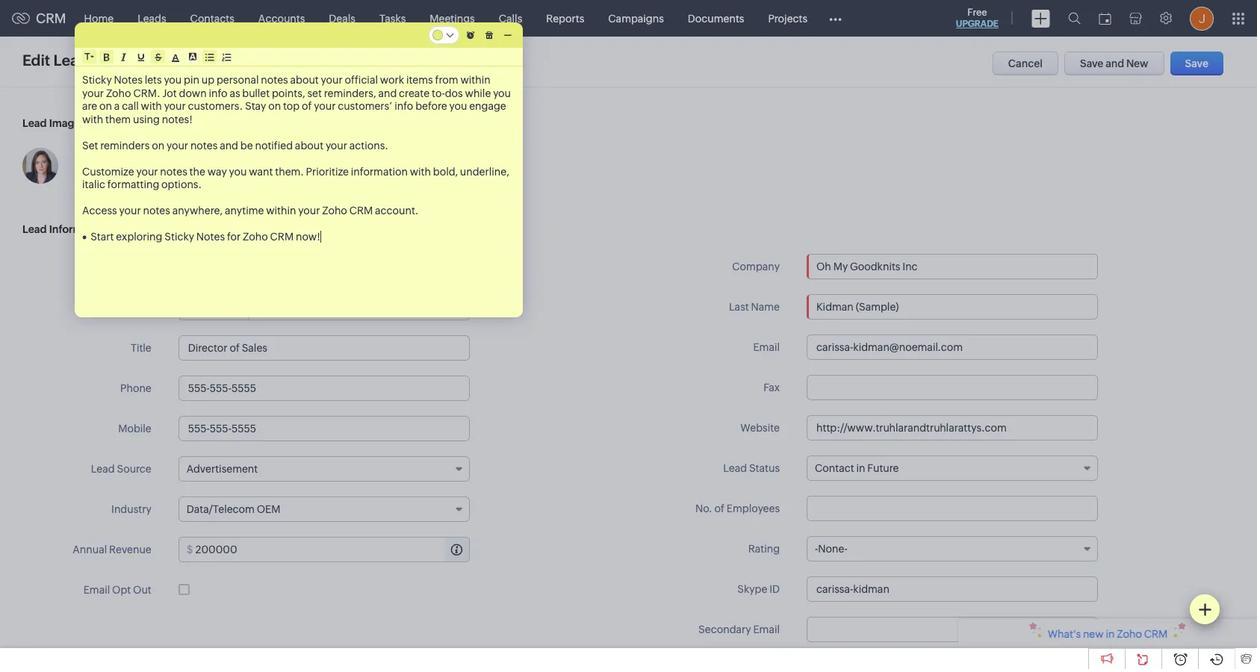 Task type: describe. For each thing, give the bounding box(es) containing it.
reports link
[[534, 0, 596, 36]]

for
[[227, 231, 241, 243]]

secondary email
[[698, 624, 780, 636]]

0 horizontal spatial on
[[99, 100, 112, 112]]

free upgrade
[[956, 7, 999, 29]]

calls link
[[487, 0, 534, 36]]

notes up exploring
[[143, 205, 170, 217]]

lets
[[145, 74, 162, 86]]

tasks link
[[367, 0, 418, 36]]

information
[[49, 223, 108, 235]]

your up "set"
[[321, 74, 343, 86]]

your inside customize your notes the way you want them. prioritize information with bold, underline, italic formatting options.
[[136, 165, 158, 177]]

create menu image
[[1031, 9, 1050, 27]]

your up now!
[[298, 205, 320, 217]]

projects link
[[756, 0, 819, 36]]

your down "notes!"
[[167, 139, 188, 151]]

your up prioritize
[[326, 139, 347, 151]]

deals
[[329, 12, 355, 24]]

0 vertical spatial crm
[[36, 10, 66, 26]]

annual
[[73, 544, 107, 556]]

notes up the the
[[190, 139, 218, 151]]

with inside customize your notes the way you want them. prioritize information with bold, underline, italic formatting options.
[[410, 165, 431, 177]]

campaigns
[[608, 12, 664, 24]]

up
[[202, 74, 214, 86]]

save for save
[[1185, 58, 1208, 69]]

prioritize
[[306, 165, 349, 177]]

customers'
[[338, 100, 392, 112]]

campaigns link
[[596, 0, 676, 36]]

delete image
[[486, 31, 493, 39]]

options.
[[161, 179, 202, 190]]

you down dos
[[449, 100, 467, 112]]

email for email
[[753, 341, 780, 353]]

bullet
[[242, 87, 270, 99]]

save button
[[1170, 52, 1223, 75]]

account.
[[375, 205, 419, 217]]

image
[[49, 117, 80, 129]]

annual revenue
[[73, 544, 151, 556]]

contacts
[[190, 12, 234, 24]]

edit inside "edit lead edit page layout"
[[96, 54, 114, 66]]

revenue
[[109, 544, 151, 556]]

reports
[[546, 12, 584, 24]]

company
[[732, 261, 780, 273]]

actions.
[[349, 139, 388, 151]]

create menu element
[[1023, 0, 1059, 36]]

calls
[[499, 12, 522, 24]]

lead status
[[723, 462, 780, 474]]

1 horizontal spatial sticky
[[165, 231, 194, 243]]

them
[[105, 113, 131, 125]]

customize
[[82, 165, 134, 177]]

projects
[[768, 12, 807, 24]]

lead for lead image
[[22, 117, 47, 129]]

2 vertical spatial crm
[[270, 231, 294, 243]]

while
[[465, 87, 491, 99]]

contacts link
[[178, 0, 246, 36]]

last name
[[729, 301, 780, 313]]

and inside sticky notes lets you pin up personal notes about your official work items from within your zoho crm. jot down info as bullet points, set reminders, and create to-dos while you are on a call with your customers. stay on top of your customers' info before you engage with them using notes!
[[378, 87, 397, 99]]

email opt out
[[83, 584, 151, 596]]

opt
[[112, 584, 131, 596]]

upgrade
[[956, 19, 999, 29]]

1 horizontal spatial of
[[714, 503, 724, 515]]

email for email opt out
[[83, 584, 110, 596]]

accounts link
[[246, 0, 317, 36]]

down
[[179, 87, 207, 99]]

employees
[[727, 503, 780, 515]]

image image
[[22, 148, 58, 184]]

set
[[82, 139, 98, 151]]

lead information
[[22, 223, 108, 235]]

lead for lead source
[[91, 463, 115, 475]]

no.
[[695, 503, 712, 515]]

using
[[133, 113, 160, 125]]

as
[[230, 87, 240, 99]]

bold,
[[433, 165, 458, 177]]

create
[[399, 87, 430, 99]]

2 horizontal spatial on
[[268, 100, 281, 112]]

set
[[307, 87, 322, 99]]

name
[[751, 301, 780, 313]]

page
[[116, 54, 141, 66]]

accounts
[[258, 12, 305, 24]]

work
[[380, 74, 404, 86]]

start
[[91, 231, 114, 243]]

sticky inside sticky notes lets you pin up personal notes about your official work items from within your zoho crm. jot down info as bullet points, set reminders, and create to-dos while you are on a call with your customers. stay on top of your customers' info before you engage with them using notes!
[[82, 74, 112, 86]]

1 horizontal spatial on
[[152, 139, 164, 151]]

new
[[1126, 58, 1148, 69]]

now!
[[296, 231, 320, 243]]

your down "set"
[[314, 100, 336, 112]]

last
[[729, 301, 749, 313]]

engage
[[469, 100, 506, 112]]

underline,
[[460, 165, 509, 177]]

1 vertical spatial with
[[82, 113, 103, 125]]

dos
[[445, 87, 463, 99]]

jot
[[162, 87, 177, 99]]

notified
[[255, 139, 293, 151]]

anywhere,
[[172, 205, 223, 217]]

notes inside sticky notes lets you pin up personal notes about your official work items from within your zoho crm. jot down info as bullet points, set reminders, and create to-dos while you are on a call with your customers. stay on top of your customers' info before you engage with them using notes!
[[114, 74, 143, 86]]

skype id
[[737, 583, 780, 595]]

edit lead edit page layout
[[22, 52, 176, 69]]

before
[[415, 100, 447, 112]]

documents
[[688, 12, 744, 24]]

formatting
[[107, 179, 159, 190]]

items
[[406, 74, 433, 86]]

the
[[189, 165, 205, 177]]

notes inside customize your notes the way you want them. prioritize information with bold, underline, italic formatting options.
[[160, 165, 187, 177]]

fax
[[763, 382, 780, 394]]

phone
[[120, 382, 151, 394]]

lead for lead status
[[723, 462, 747, 474]]

exploring
[[116, 231, 162, 243]]

mobile
[[118, 423, 151, 435]]



Task type: locate. For each thing, give the bounding box(es) containing it.
2 horizontal spatial with
[[410, 165, 431, 177]]

with left bold,
[[410, 165, 431, 177]]

title
[[131, 342, 151, 354]]

0 horizontal spatial of
[[302, 100, 312, 112]]

call
[[122, 100, 139, 112]]

stay
[[245, 100, 266, 112]]

access
[[82, 205, 117, 217]]

1 horizontal spatial crm
[[270, 231, 294, 243]]

info down the create
[[395, 100, 413, 112]]

lead left status
[[723, 462, 747, 474]]

profile image
[[1190, 6, 1214, 30]]

your up formatting
[[136, 165, 158, 177]]

notes inside sticky notes lets you pin up personal notes about your official work items from within your zoho crm. jot down info as bullet points, set reminders, and create to-dos while you are on a call with your customers. stay on top of your customers' info before you engage with them using notes!
[[261, 74, 288, 86]]

edit left page
[[96, 54, 114, 66]]

edit down crm "link"
[[22, 52, 50, 69]]

rating
[[748, 543, 780, 555]]

0 vertical spatial with
[[141, 100, 162, 112]]

0 horizontal spatial zoho
[[106, 87, 131, 99]]

2 vertical spatial zoho
[[243, 231, 268, 243]]

1 vertical spatial email
[[83, 584, 110, 596]]

reminders
[[100, 139, 150, 151]]

0 vertical spatial zoho
[[106, 87, 131, 99]]

zoho down prioritize
[[322, 205, 347, 217]]

email down skype id
[[753, 624, 780, 636]]

0 horizontal spatial and
[[220, 139, 238, 151]]

anytime
[[225, 205, 264, 217]]

crm left account.
[[349, 205, 373, 217]]

0 horizontal spatial crm
[[36, 10, 66, 26]]

zoho inside sticky notes lets you pin up personal notes about your official work items from within your zoho crm. jot down info as bullet points, set reminders, and create to-dos while you are on a call with your customers. stay on top of your customers' info before you engage with them using notes!
[[106, 87, 131, 99]]

crm.
[[133, 87, 160, 99]]

2 vertical spatial and
[[220, 139, 238, 151]]

on down using
[[152, 139, 164, 151]]

lead source
[[91, 463, 151, 475]]

you right way
[[229, 165, 247, 177]]

crm link
[[12, 10, 66, 26]]

crm left now!
[[270, 231, 294, 243]]

tasks
[[379, 12, 406, 24]]

your
[[321, 74, 343, 86], [82, 87, 104, 99], [164, 100, 186, 112], [314, 100, 336, 112], [167, 139, 188, 151], [326, 139, 347, 151], [136, 165, 158, 177], [119, 205, 141, 217], [298, 205, 320, 217]]

2 vertical spatial with
[[410, 165, 431, 177]]

crm left home
[[36, 10, 66, 26]]

1 horizontal spatial with
[[141, 100, 162, 112]]

0 vertical spatial within
[[460, 74, 490, 86]]

0 horizontal spatial info
[[209, 87, 227, 99]]

meetings link
[[418, 0, 487, 36]]

edit page layout link
[[96, 54, 176, 66]]

about up prioritize
[[295, 139, 323, 151]]

1 vertical spatial info
[[395, 100, 413, 112]]

1 save from the left
[[1080, 58, 1103, 69]]

source
[[117, 463, 151, 475]]

with down crm.
[[141, 100, 162, 112]]

notes up points,
[[261, 74, 288, 86]]

information
[[351, 165, 408, 177]]

1 vertical spatial zoho
[[322, 205, 347, 217]]

save and new
[[1080, 58, 1148, 69]]

within inside sticky notes lets you pin up personal notes about your official work items from within your zoho crm. jot down info as bullet points, set reminders, and create to-dos while you are on a call with your customers. stay on top of your customers' info before you engage with them using notes!
[[460, 74, 490, 86]]

0 horizontal spatial notes
[[114, 74, 143, 86]]

None field
[[84, 51, 94, 63]]

1 horizontal spatial info
[[395, 100, 413, 112]]

industry
[[111, 503, 151, 515]]

1 vertical spatial crm
[[349, 205, 373, 217]]

1 vertical spatial of
[[714, 503, 724, 515]]

1 vertical spatial notes
[[196, 231, 225, 243]]

0 horizontal spatial sticky
[[82, 74, 112, 86]]

meetings
[[430, 12, 475, 24]]

1 horizontal spatial and
[[378, 87, 397, 99]]

within
[[460, 74, 490, 86], [266, 205, 296, 217]]

lead left information
[[22, 223, 47, 235]]

reminders,
[[324, 87, 376, 99]]

want
[[249, 165, 273, 177]]

deals link
[[317, 0, 367, 36]]

save left the new
[[1080, 58, 1103, 69]]

0 horizontal spatial edit
[[22, 52, 50, 69]]

1 vertical spatial within
[[266, 205, 296, 217]]

notes down page
[[114, 74, 143, 86]]

on left the top
[[268, 100, 281, 112]]

you inside customize your notes the way you want them. prioritize information with bold, underline, italic formatting options.
[[229, 165, 247, 177]]

on
[[99, 100, 112, 112], [268, 100, 281, 112], [152, 139, 164, 151]]

email down name
[[753, 341, 780, 353]]

notes left for
[[196, 231, 225, 243]]

crm
[[36, 10, 66, 26], [349, 205, 373, 217], [270, 231, 294, 243]]

2 vertical spatial email
[[753, 624, 780, 636]]

save down profile element
[[1185, 58, 1208, 69]]

and
[[1106, 58, 1124, 69], [378, 87, 397, 99], [220, 139, 238, 151]]

your down formatting
[[119, 205, 141, 217]]

None text field
[[807, 294, 1098, 320], [807, 335, 1098, 360], [178, 335, 470, 361], [178, 376, 470, 401], [807, 415, 1098, 441], [807, 496, 1098, 521], [195, 538, 469, 562], [807, 294, 1098, 320], [807, 335, 1098, 360], [178, 335, 470, 361], [178, 376, 470, 401], [807, 415, 1098, 441], [807, 496, 1098, 521], [195, 538, 469, 562]]

lead
[[53, 52, 88, 69], [22, 117, 47, 129], [22, 223, 47, 235], [723, 462, 747, 474], [91, 463, 115, 475]]

0 vertical spatial info
[[209, 87, 227, 99]]

and left the new
[[1106, 58, 1124, 69]]

0 horizontal spatial with
[[82, 113, 103, 125]]

sticky down anywhere,
[[165, 231, 194, 243]]

pin
[[184, 74, 199, 86]]

edit
[[22, 52, 50, 69], [96, 54, 114, 66]]

of inside sticky notes lets you pin up personal notes about your official work items from within your zoho crm. jot down info as bullet points, set reminders, and create to-dos while you are on a call with your customers. stay on top of your customers' info before you engage with them using notes!
[[302, 100, 312, 112]]

about
[[290, 74, 319, 86], [295, 139, 323, 151]]

cancel button
[[992, 52, 1058, 75]]

you up jot
[[164, 74, 182, 86]]

your up are
[[82, 87, 104, 99]]

secondary
[[698, 624, 751, 636]]

from
[[435, 74, 458, 86]]

about inside sticky notes lets you pin up personal notes about your official work items from within your zoho crm. jot down info as bullet points, set reminders, and create to-dos while you are on a call with your customers. stay on top of your customers' info before you engage with them using notes!
[[290, 74, 319, 86]]

lead up are
[[53, 52, 88, 69]]

free
[[967, 7, 987, 18]]

2 horizontal spatial and
[[1106, 58, 1124, 69]]

website
[[740, 422, 780, 434]]

email
[[753, 341, 780, 353], [83, 584, 110, 596], [753, 624, 780, 636]]

info up customers.
[[209, 87, 227, 99]]

2 save from the left
[[1185, 58, 1208, 69]]

search image
[[1068, 12, 1081, 25]]

sticky down "edit lead edit page layout"
[[82, 74, 112, 86]]

lead for lead information
[[22, 223, 47, 235]]

your up "notes!"
[[164, 100, 186, 112]]

info
[[209, 87, 227, 99], [395, 100, 413, 112]]

0 vertical spatial sticky
[[82, 74, 112, 86]]

are
[[82, 100, 97, 112]]

documents link
[[676, 0, 756, 36]]

about for notes
[[290, 74, 319, 86]]

points,
[[272, 87, 305, 99]]

of down "set"
[[302, 100, 312, 112]]

status
[[749, 462, 780, 474]]

be
[[240, 139, 253, 151]]

top
[[283, 100, 300, 112]]

None text field
[[250, 296, 469, 320], [807, 375, 1098, 400], [178, 416, 470, 441], [807, 577, 1098, 602], [807, 617, 1098, 642], [827, 658, 1097, 669], [250, 296, 469, 320], [807, 375, 1098, 400], [178, 416, 470, 441], [807, 577, 1098, 602], [807, 617, 1098, 642], [827, 658, 1097, 669]]

of right no.
[[714, 503, 724, 515]]

you up 'engage'
[[493, 87, 511, 99]]

layout
[[143, 54, 176, 66]]

1 vertical spatial and
[[378, 87, 397, 99]]

set reminders on your notes and be notified about your actions.
[[82, 139, 388, 151]]

notes up options.
[[160, 165, 187, 177]]

1 vertical spatial about
[[295, 139, 323, 151]]

calendar image
[[1099, 12, 1111, 24]]

within down customize your notes the way you want them. prioritize information with bold, underline, italic formatting options.
[[266, 205, 296, 217]]

a
[[114, 100, 120, 112]]

home link
[[72, 0, 126, 36]]

about up "set"
[[290, 74, 319, 86]]

skype
[[737, 583, 767, 595]]

0 vertical spatial and
[[1106, 58, 1124, 69]]

about for notified
[[295, 139, 323, 151]]

0 horizontal spatial save
[[1080, 58, 1103, 69]]

with
[[141, 100, 162, 112], [82, 113, 103, 125], [410, 165, 431, 177]]

with down are
[[82, 113, 103, 125]]

to-
[[432, 87, 445, 99]]

1 horizontal spatial save
[[1185, 58, 1208, 69]]

save for save and new
[[1080, 58, 1103, 69]]

zoho
[[106, 87, 131, 99], [322, 205, 347, 217], [243, 231, 268, 243]]

on left a
[[99, 100, 112, 112]]

you
[[164, 74, 182, 86], [493, 87, 511, 99], [449, 100, 467, 112], [229, 165, 247, 177]]

0 vertical spatial notes
[[114, 74, 143, 86]]

lead left source
[[91, 463, 115, 475]]

profile element
[[1181, 0, 1223, 36]]

customize your notes the way you want them. prioritize information with bold, underline, italic formatting options.
[[82, 165, 511, 190]]

create new sticky note image
[[1198, 603, 1211, 616]]

within up the while
[[460, 74, 490, 86]]

save
[[1080, 58, 1103, 69], [1185, 58, 1208, 69]]

and down work
[[378, 87, 397, 99]]

search element
[[1059, 0, 1090, 37]]

lead left image
[[22, 117, 47, 129]]

2 horizontal spatial crm
[[349, 205, 373, 217]]

zoho right for
[[243, 231, 268, 243]]

no. of employees
[[695, 503, 780, 515]]

1 horizontal spatial notes
[[196, 231, 225, 243]]

1 horizontal spatial within
[[460, 74, 490, 86]]

0 horizontal spatial within
[[266, 205, 296, 217]]

and left be at the left top
[[220, 139, 238, 151]]

personal
[[217, 74, 259, 86]]

1 horizontal spatial edit
[[96, 54, 114, 66]]

reminder image
[[467, 31, 475, 39]]

0 vertical spatial about
[[290, 74, 319, 86]]

and inside save and new button
[[1106, 58, 1124, 69]]

zoho up a
[[106, 87, 131, 99]]

0 vertical spatial of
[[302, 100, 312, 112]]

save and new button
[[1064, 52, 1164, 75]]

email left opt
[[83, 584, 110, 596]]

1 vertical spatial sticky
[[165, 231, 194, 243]]

2 horizontal spatial zoho
[[322, 205, 347, 217]]

start exploring sticky notes for zoho crm now!
[[91, 231, 320, 243]]

cancel
[[1008, 58, 1043, 69]]

way
[[207, 165, 227, 177]]

notes
[[114, 74, 143, 86], [196, 231, 225, 243]]

notes!
[[162, 113, 193, 125]]

leads
[[138, 12, 166, 24]]

of
[[302, 100, 312, 112], [714, 503, 724, 515]]

1 horizontal spatial zoho
[[243, 231, 268, 243]]

0 vertical spatial email
[[753, 341, 780, 353]]



Task type: vqa. For each thing, say whether or not it's contained in the screenshot.
Nov 29, 2023
no



